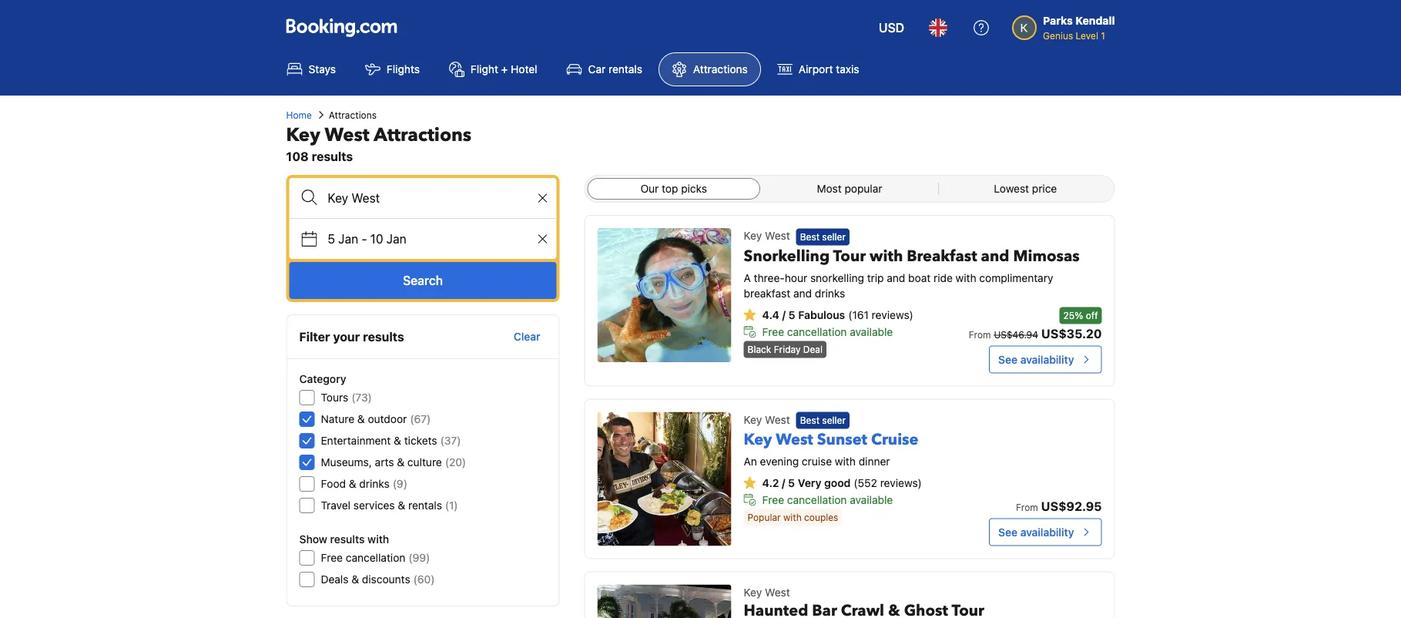 Task type: vqa. For each thing, say whether or not it's contained in the screenshot.


Task type: locate. For each thing, give the bounding box(es) containing it.
reviews) down dinner
[[881, 476, 922, 489]]

1 vertical spatial attractions
[[329, 109, 377, 120]]

3 key west from the top
[[744, 586, 790, 598]]

from for us$46.94
[[969, 329, 991, 340]]

key west sunset cruise an evening cruise with dinner
[[744, 429, 919, 467]]

cancellation
[[787, 325, 847, 338], [787, 493, 847, 506], [346, 551, 406, 564]]

4.2 / 5 very good (552 reviews)
[[763, 476, 922, 489]]

results inside the key west attractions 108 results
[[312, 149, 353, 164]]

jan right 10
[[387, 232, 407, 246]]

food & drinks (9)
[[321, 477, 408, 490]]

availability down from us$46.94 us$35.20
[[1021, 353, 1075, 366]]

best for west
[[800, 415, 820, 426]]

airport taxis
[[799, 63, 860, 76]]

1 vertical spatial from
[[1016, 502, 1039, 513]]

from inside from us$46.94 us$35.20
[[969, 329, 991, 340]]

trip
[[867, 271, 884, 284]]

1 seller from the top
[[822, 231, 846, 242]]

1 best from the top
[[800, 231, 820, 242]]

cancellation down 'fabulous'
[[787, 325, 847, 338]]

price
[[1032, 182, 1057, 195]]

with
[[870, 245, 903, 266], [956, 271, 977, 284], [835, 455, 856, 467], [784, 512, 802, 523], [368, 533, 389, 546]]

free cancellation available up couples
[[763, 493, 893, 506]]

1 vertical spatial rentals
[[408, 499, 442, 512]]

1 vertical spatial free
[[763, 493, 785, 506]]

free cancellation available down 'fabulous'
[[763, 325, 893, 338]]

clear button
[[508, 323, 547, 351]]

key
[[286, 122, 320, 148], [744, 229, 762, 242], [744, 413, 762, 426], [744, 429, 772, 450], [744, 586, 762, 598]]

0 vertical spatial see
[[999, 353, 1018, 366]]

0 vertical spatial best seller
[[800, 231, 846, 242]]

attractions
[[693, 63, 748, 76], [329, 109, 377, 120], [374, 122, 472, 148]]

seller up tour
[[822, 231, 846, 242]]

best up snorkelling
[[800, 231, 820, 242]]

2 vertical spatial attractions
[[374, 122, 472, 148]]

2 vertical spatial results
[[330, 533, 365, 546]]

west
[[325, 122, 370, 148], [765, 229, 790, 242], [765, 413, 790, 426], [776, 429, 814, 450], [765, 586, 790, 598]]

availability for snorkelling tour with breakfast and mimosas
[[1021, 353, 1075, 366]]

best
[[800, 231, 820, 242], [800, 415, 820, 426]]

5 left -
[[328, 232, 335, 246]]

and up complimentary
[[981, 245, 1010, 266]]

1 jan from the left
[[338, 232, 358, 246]]

car rentals link
[[554, 52, 656, 86]]

drinks
[[815, 287, 845, 299], [359, 477, 390, 490]]

key west up snorkelling
[[744, 229, 790, 242]]

rentals right car
[[609, 63, 643, 76]]

1 availability from the top
[[1021, 353, 1075, 366]]

0 vertical spatial available
[[850, 325, 893, 338]]

/ right 4.4
[[783, 308, 786, 321]]

seller up sunset
[[822, 415, 846, 426]]

1 vertical spatial availability
[[1021, 525, 1075, 538]]

0 vertical spatial free
[[763, 325, 785, 338]]

5 left very
[[788, 476, 795, 489]]

couples
[[805, 512, 839, 523]]

2 see from the top
[[999, 525, 1018, 538]]

seller
[[822, 231, 846, 242], [822, 415, 846, 426]]

2 availability from the top
[[1021, 525, 1075, 538]]

entertainment & tickets (37)
[[321, 434, 461, 447]]

1 vertical spatial free cancellation available
[[763, 493, 893, 506]]

key west up evening
[[744, 413, 790, 426]]

cancellation for tour
[[787, 325, 847, 338]]

5 for key
[[788, 476, 795, 489]]

best seller up sunset
[[800, 415, 846, 426]]

1 available from the top
[[850, 325, 893, 338]]

results right 108
[[312, 149, 353, 164]]

1 vertical spatial available
[[850, 493, 893, 506]]

haunted bar crawl & ghost tour image
[[598, 584, 732, 618]]

2 best from the top
[[800, 415, 820, 426]]

(1)
[[445, 499, 458, 512]]

0 vertical spatial from
[[969, 329, 991, 340]]

rentals left (1)
[[408, 499, 442, 512]]

us$92.95
[[1042, 498, 1102, 513]]

available
[[850, 325, 893, 338], [850, 493, 893, 506]]

see availability down from us$92.95
[[999, 525, 1075, 538]]

0 vertical spatial seller
[[822, 231, 846, 242]]

1 vertical spatial best
[[800, 415, 820, 426]]

1 vertical spatial see availability
[[999, 525, 1075, 538]]

with up trip
[[870, 245, 903, 266]]

1 vertical spatial key west
[[744, 413, 790, 426]]

cancellation up deals & discounts (60)
[[346, 551, 406, 564]]

0 vertical spatial 5
[[328, 232, 335, 246]]

1 vertical spatial see
[[999, 525, 1018, 538]]

1 vertical spatial seller
[[822, 415, 846, 426]]

flight + hotel link
[[436, 52, 551, 86]]

key inside the key west attractions 108 results
[[286, 122, 320, 148]]

from left us$46.94
[[969, 329, 991, 340]]

tickets
[[404, 434, 437, 447]]

(73)
[[352, 391, 372, 404]]

0 vertical spatial key west
[[744, 229, 790, 242]]

jan left -
[[338, 232, 358, 246]]

1 see from the top
[[999, 353, 1018, 366]]

(552
[[854, 476, 878, 489]]

(20)
[[445, 456, 466, 469]]

parks
[[1043, 14, 1073, 27]]

a
[[744, 271, 751, 284]]

with down sunset
[[835, 455, 856, 467]]

reviews) right (161
[[872, 308, 914, 321]]

and down hour
[[794, 287, 812, 299]]

genius
[[1043, 30, 1074, 41]]

hour
[[785, 271, 808, 284]]

from left us$92.95
[[1016, 502, 1039, 513]]

black
[[748, 344, 772, 355]]

2 available from the top
[[850, 493, 893, 506]]

car rentals
[[588, 63, 643, 76]]

from us$92.95
[[1016, 498, 1102, 513]]

1 horizontal spatial from
[[1016, 502, 1039, 513]]

see availability for snorkelling tour with breakfast and mimosas
[[999, 353, 1075, 366]]

popular
[[845, 182, 883, 195]]

& up museums, arts & culture (20)
[[394, 434, 401, 447]]

2 free cancellation available from the top
[[763, 493, 893, 506]]

availability for key west sunset cruise
[[1021, 525, 1075, 538]]

drinks down snorkelling
[[815, 287, 845, 299]]

free down 4.4
[[763, 325, 785, 338]]

4.4
[[763, 308, 780, 321]]

results
[[312, 149, 353, 164], [363, 329, 404, 344], [330, 533, 365, 546]]

/ right 4.2
[[782, 476, 786, 489]]

2 see availability from the top
[[999, 525, 1075, 538]]

most
[[817, 182, 842, 195]]

from inside from us$92.95
[[1016, 502, 1039, 513]]

2 key west from the top
[[744, 413, 790, 426]]

boat
[[909, 271, 931, 284]]

good
[[825, 476, 851, 489]]

0 vertical spatial results
[[312, 149, 353, 164]]

mimosas
[[1014, 245, 1080, 266]]

1 see availability from the top
[[999, 353, 1075, 366]]

0 vertical spatial best
[[800, 231, 820, 242]]

key inside 'key west sunset cruise an evening cruise with dinner'
[[744, 429, 772, 450]]

1 vertical spatial 5
[[789, 308, 796, 321]]

from for us$92.95
[[1016, 502, 1039, 513]]

0 vertical spatial cancellation
[[787, 325, 847, 338]]

snorkelling tour with breakfast and mimosas a three-hour snorkelling trip and boat ride with complimentary breakfast and drinks
[[744, 245, 1080, 299]]

1 vertical spatial best seller
[[800, 415, 846, 426]]

0 horizontal spatial drinks
[[359, 477, 390, 490]]

ride
[[934, 271, 953, 284]]

best up 'key west sunset cruise an evening cruise with dinner'
[[800, 415, 820, 426]]

0 vertical spatial rentals
[[609, 63, 643, 76]]

free
[[763, 325, 785, 338], [763, 493, 785, 506], [321, 551, 343, 564]]

available down (552
[[850, 493, 893, 506]]

0 horizontal spatial from
[[969, 329, 991, 340]]

0 vertical spatial see availability
[[999, 353, 1075, 366]]

& for tickets
[[394, 434, 401, 447]]

available down (161
[[850, 325, 893, 338]]

available for with
[[850, 325, 893, 338]]

1 vertical spatial cancellation
[[787, 493, 847, 506]]

picks
[[681, 182, 707, 195]]

0 horizontal spatial rentals
[[408, 499, 442, 512]]

1 free cancellation available from the top
[[763, 325, 893, 338]]

flights link
[[352, 52, 433, 86]]

best seller up tour
[[800, 231, 846, 242]]

an
[[744, 455, 757, 467]]

0 vertical spatial /
[[783, 308, 786, 321]]

car
[[588, 63, 606, 76]]

2 seller from the top
[[822, 415, 846, 426]]

2 horizontal spatial and
[[981, 245, 1010, 266]]

1 horizontal spatial drinks
[[815, 287, 845, 299]]

availability down from us$92.95
[[1021, 525, 1075, 538]]

0 vertical spatial availability
[[1021, 353, 1075, 366]]

results up the free cancellation (99)
[[330, 533, 365, 546]]

black friday deal
[[748, 344, 823, 355]]

5 right 4.4
[[789, 308, 796, 321]]

(99)
[[409, 551, 430, 564]]

deal
[[804, 344, 823, 355]]

cruise
[[872, 429, 919, 450]]

key west for snorkelling
[[744, 229, 790, 242]]

sunset
[[817, 429, 868, 450]]

1 horizontal spatial jan
[[387, 232, 407, 246]]

attractions inside the key west attractions 108 results
[[374, 122, 472, 148]]

tours (73)
[[321, 391, 372, 404]]

best seller for tour
[[800, 231, 846, 242]]

lowest
[[994, 182, 1030, 195]]

drinks up services
[[359, 477, 390, 490]]

available for sunset
[[850, 493, 893, 506]]

1 best seller from the top
[[800, 231, 846, 242]]

5 for snorkelling
[[789, 308, 796, 321]]

see availability
[[999, 353, 1075, 366], [999, 525, 1075, 538]]

key west down popular
[[744, 586, 790, 598]]

& right 'deals'
[[352, 573, 359, 586]]

1 vertical spatial drinks
[[359, 477, 390, 490]]

rentals
[[609, 63, 643, 76], [408, 499, 442, 512]]

see down from us$92.95
[[999, 525, 1018, 538]]

free cancellation available for west
[[763, 493, 893, 506]]

culture
[[408, 456, 442, 469]]

cancellation up couples
[[787, 493, 847, 506]]

see
[[999, 353, 1018, 366], [999, 525, 1018, 538]]

snorkelling tour with breakfast and mimosas image
[[598, 228, 732, 362]]

key west
[[744, 229, 790, 242], [744, 413, 790, 426], [744, 586, 790, 598]]

and
[[981, 245, 1010, 266], [887, 271, 906, 284], [794, 287, 812, 299]]

results right your
[[363, 329, 404, 344]]

& down '(73)'
[[357, 413, 365, 425]]

free down 4.2
[[763, 493, 785, 506]]

2 best seller from the top
[[800, 415, 846, 426]]

2 vertical spatial key west
[[744, 586, 790, 598]]

0 vertical spatial drinks
[[815, 287, 845, 299]]

0 vertical spatial free cancellation available
[[763, 325, 893, 338]]

0 horizontal spatial jan
[[338, 232, 358, 246]]

1 vertical spatial /
[[782, 476, 786, 489]]

1 key west from the top
[[744, 229, 790, 242]]

1 vertical spatial and
[[887, 271, 906, 284]]

see for breakfast
[[999, 353, 1018, 366]]

home
[[286, 109, 312, 120]]

1
[[1101, 30, 1106, 41]]

& right the food
[[349, 477, 357, 490]]

see down us$46.94
[[999, 353, 1018, 366]]

jan
[[338, 232, 358, 246], [387, 232, 407, 246]]

and right trip
[[887, 271, 906, 284]]

0 horizontal spatial and
[[794, 287, 812, 299]]

2 vertical spatial 5
[[788, 476, 795, 489]]

25%
[[1064, 310, 1084, 321]]

see availability down from us$46.94 us$35.20
[[999, 353, 1075, 366]]

free up 'deals'
[[321, 551, 343, 564]]

with up the free cancellation (99)
[[368, 533, 389, 546]]



Task type: describe. For each thing, give the bounding box(es) containing it.
west inside 'key west sunset cruise an evening cruise with dinner'
[[776, 429, 814, 450]]

& for drinks
[[349, 477, 357, 490]]

services
[[354, 499, 395, 512]]

west inside the key west attractions 108 results
[[325, 122, 370, 148]]

top
[[662, 182, 678, 195]]

stays
[[309, 63, 336, 76]]

+
[[501, 63, 508, 76]]

travel
[[321, 499, 351, 512]]

friday
[[774, 344, 801, 355]]

very
[[798, 476, 822, 489]]

dinner
[[859, 455, 890, 467]]

fabulous
[[799, 308, 846, 321]]

arts
[[375, 456, 394, 469]]

25% off
[[1064, 310, 1098, 321]]

nature
[[321, 413, 355, 425]]

0 vertical spatial attractions
[[693, 63, 748, 76]]

Where are you going? search field
[[289, 178, 557, 218]]

from us$46.94 us$35.20
[[969, 326, 1102, 340]]

free cancellation available for tour
[[763, 325, 893, 338]]

hotel
[[511, 63, 538, 76]]

1 horizontal spatial rentals
[[609, 63, 643, 76]]

seller for west
[[822, 415, 846, 426]]

/ for key
[[782, 476, 786, 489]]

(60)
[[414, 573, 435, 586]]

2 vertical spatial cancellation
[[346, 551, 406, 564]]

search
[[403, 273, 443, 288]]

-
[[362, 232, 367, 246]]

our top picks
[[641, 182, 707, 195]]

key west for key
[[744, 413, 790, 426]]

with right ride
[[956, 271, 977, 284]]

three-
[[754, 271, 785, 284]]

filter your results
[[299, 329, 404, 344]]

flights
[[387, 63, 420, 76]]

key west attractions 108 results
[[286, 122, 472, 164]]

outdoor
[[368, 413, 407, 425]]

1 vertical spatial results
[[363, 329, 404, 344]]

drinks inside the snorkelling tour with breakfast and mimosas a three-hour snorkelling trip and boat ride with complimentary breakfast and drinks
[[815, 287, 845, 299]]

with right popular
[[784, 512, 802, 523]]

usd
[[879, 20, 905, 35]]

nature & outdoor (67)
[[321, 413, 431, 425]]

free for key
[[763, 493, 785, 506]]

museums, arts & culture (20)
[[321, 456, 466, 469]]

search button
[[289, 262, 557, 299]]

4.4 / 5 fabulous (161 reviews)
[[763, 308, 914, 321]]

taxis
[[836, 63, 860, 76]]

airport taxis link
[[764, 52, 873, 86]]

popular
[[748, 512, 781, 523]]

tour
[[833, 245, 866, 266]]

attractions link
[[659, 52, 761, 86]]

(161
[[849, 308, 869, 321]]

5 jan - 10 jan
[[328, 232, 407, 246]]

free cancellation (99)
[[321, 551, 430, 564]]

clear
[[514, 330, 541, 343]]

/ for snorkelling
[[783, 308, 786, 321]]

see for cruise
[[999, 525, 1018, 538]]

breakfast
[[907, 245, 978, 266]]

1 horizontal spatial and
[[887, 271, 906, 284]]

museums,
[[321, 456, 372, 469]]

evening
[[760, 455, 799, 467]]

deals
[[321, 573, 349, 586]]

key west link
[[585, 571, 1115, 618]]

flight
[[471, 63, 499, 76]]

your
[[333, 329, 360, 344]]

tours
[[321, 391, 348, 404]]

(67)
[[410, 413, 431, 425]]

stays link
[[274, 52, 349, 86]]

snorkelling
[[744, 245, 830, 266]]

cancellation for west
[[787, 493, 847, 506]]

1 vertical spatial reviews)
[[881, 476, 922, 489]]

key west sunset cruise image
[[598, 412, 732, 546]]

with inside 'key west sunset cruise an evening cruise with dinner'
[[835, 455, 856, 467]]

2 vertical spatial free
[[321, 551, 343, 564]]

breakfast
[[744, 287, 791, 299]]

best seller for west
[[800, 415, 846, 426]]

parks kendall genius level 1
[[1043, 14, 1115, 41]]

4.2
[[763, 476, 779, 489]]

your account menu parks kendall genius level 1 element
[[1013, 7, 1122, 42]]

category
[[299, 373, 346, 385]]

best for tour
[[800, 231, 820, 242]]

0 vertical spatial reviews)
[[872, 308, 914, 321]]

off
[[1086, 310, 1098, 321]]

food
[[321, 477, 346, 490]]

airport
[[799, 63, 833, 76]]

us$46.94
[[994, 329, 1039, 340]]

filter
[[299, 329, 330, 344]]

discounts
[[362, 573, 410, 586]]

travel services & rentals (1)
[[321, 499, 458, 512]]

2 jan from the left
[[387, 232, 407, 246]]

see availability for key west sunset cruise
[[999, 525, 1075, 538]]

popular with couples
[[748, 512, 839, 523]]

seller for tour
[[822, 231, 846, 242]]

0 vertical spatial and
[[981, 245, 1010, 266]]

(37)
[[440, 434, 461, 447]]

(9)
[[393, 477, 408, 490]]

kendall
[[1076, 14, 1115, 27]]

& for outdoor
[[357, 413, 365, 425]]

us$35.20
[[1042, 326, 1102, 340]]

snorkelling
[[811, 271, 865, 284]]

& right arts
[[397, 456, 405, 469]]

free for snorkelling
[[763, 325, 785, 338]]

10
[[370, 232, 383, 246]]

our
[[641, 182, 659, 195]]

lowest price
[[994, 182, 1057, 195]]

cruise
[[802, 455, 832, 467]]

flight + hotel
[[471, 63, 538, 76]]

level
[[1076, 30, 1099, 41]]

complimentary
[[980, 271, 1054, 284]]

& down (9)
[[398, 499, 405, 512]]

2 vertical spatial and
[[794, 287, 812, 299]]

& for discounts
[[352, 573, 359, 586]]

booking.com image
[[286, 18, 397, 37]]



